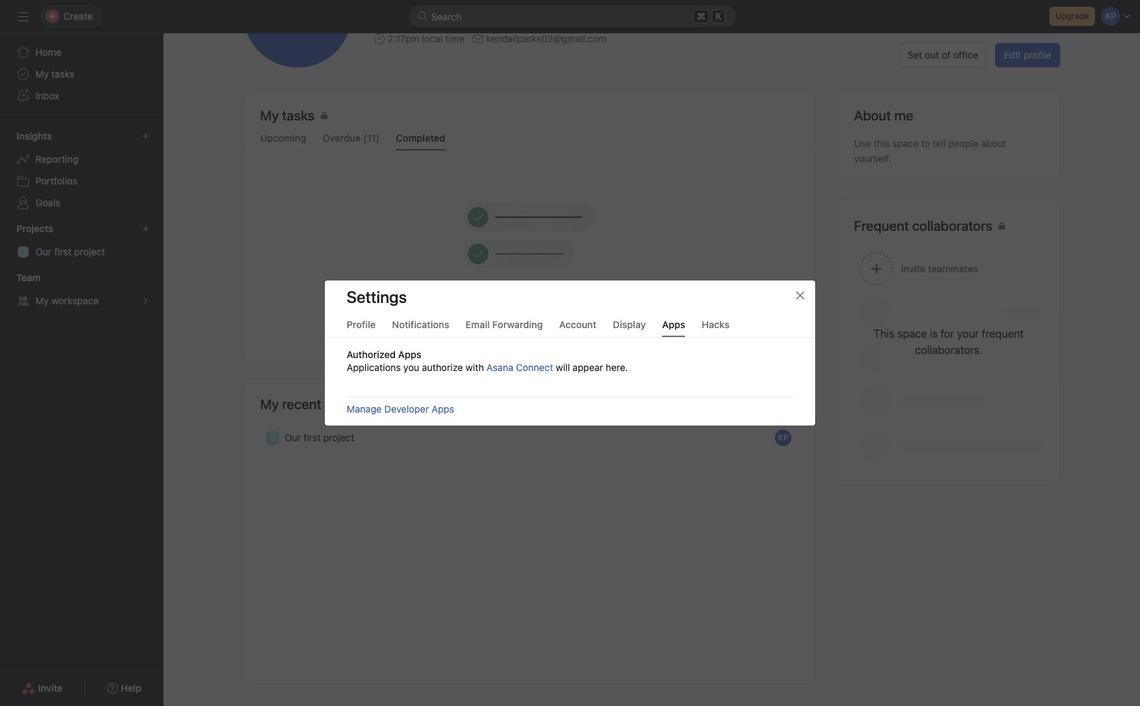 Task type: describe. For each thing, give the bounding box(es) containing it.
my tasks
[[35, 68, 75, 80]]

yourself.
[[855, 153, 892, 164]]

goals
[[35, 197, 60, 209]]

my for my workspace
[[35, 295, 49, 307]]

first inside projects element
[[54, 246, 72, 258]]

to
[[922, 138, 931, 149]]

about
[[982, 138, 1007, 149]]

asana connect link
[[487, 362, 554, 373]]

email forwarding
[[466, 319, 543, 331]]

reporting link
[[8, 149, 155, 170]]

my workspace link
[[8, 290, 155, 312]]

close image
[[795, 290, 806, 301]]

inbox
[[35, 90, 59, 102]]

time
[[445, 33, 465, 44]]

asana
[[487, 362, 514, 373]]

inbox link
[[8, 85, 155, 107]]

hacks button
[[702, 319, 730, 337]]

people
[[949, 138, 979, 149]]

set out of office
[[908, 49, 979, 61]]

authorized apps applications you authorize with asana connect will appear here.
[[347, 349, 628, 373]]

here.
[[606, 362, 628, 373]]

tasks inside your completed tasks will appear here, so you can reference them later.
[[501, 281, 524, 292]]

my for my tasks
[[35, 68, 49, 80]]

upgrade
[[1056, 11, 1090, 21]]

1 vertical spatial project
[[324, 432, 354, 444]]

edit
[[1005, 49, 1022, 61]]

display button
[[613, 319, 646, 337]]

my tasks link
[[8, 63, 155, 85]]

office
[[954, 49, 979, 61]]

kp
[[778, 433, 789, 443]]

local
[[422, 33, 443, 44]]

display
[[613, 319, 646, 331]]

projects element
[[0, 217, 164, 266]]

profile button
[[347, 319, 376, 337]]

my for my recent projects
[[260, 397, 279, 412]]

manage developer apps link
[[347, 403, 455, 415]]

project inside our first project link
[[74, 246, 105, 258]]

email forwarding button
[[466, 319, 543, 337]]

your
[[429, 281, 449, 292]]

⌘
[[697, 10, 706, 22]]

1 vertical spatial our
[[285, 432, 301, 444]]

portfolios
[[35, 175, 77, 187]]

list image
[[269, 434, 277, 442]]

completed
[[396, 132, 445, 144]]

notifications
[[392, 319, 450, 331]]

you inside your completed tasks will appear here, so you can reference them later.
[[614, 281, 630, 292]]

our first project inside projects element
[[35, 246, 105, 258]]

overdue
[[323, 132, 361, 144]]

notifications button
[[392, 319, 450, 337]]

my tasks
[[260, 108, 315, 123]]

use this space to tell people about yourself.
[[855, 138, 1007, 164]]

edit profile
[[1005, 49, 1052, 61]]

email
[[466, 319, 490, 331]]

them
[[538, 296, 560, 307]]

my tasks link
[[260, 106, 799, 128]]

forwarding
[[493, 319, 543, 331]]

authorize
[[422, 362, 463, 373]]

home link
[[8, 42, 155, 63]]

so
[[601, 281, 612, 292]]

insights
[[16, 130, 52, 142]]

1 horizontal spatial apps
[[432, 403, 455, 415]]

1 vertical spatial our first project
[[285, 432, 354, 444]]

out
[[925, 49, 940, 61]]

use
[[855, 138, 872, 149]]



Task type: locate. For each thing, give the bounding box(es) containing it.
apps right developer at the bottom left of page
[[432, 403, 455, 415]]

home
[[35, 46, 62, 58]]

hacks
[[702, 319, 730, 331]]

project
[[74, 246, 105, 258], [324, 432, 354, 444]]

our first project link
[[8, 241, 155, 263]]

reporting
[[35, 153, 78, 165]]

our right list icon
[[285, 432, 301, 444]]

edit profile button
[[996, 43, 1061, 67]]

apps button
[[663, 319, 686, 337]]

kendallparks02@gmail.com
[[486, 33, 607, 44]]

my up inbox on the top left of the page
[[35, 68, 49, 80]]

tasks
[[51, 68, 75, 80], [501, 281, 524, 292]]

my inside teams element
[[35, 295, 49, 307]]

this
[[874, 138, 890, 149]]

frequent collaborators
[[855, 218, 993, 234]]

set
[[908, 49, 923, 61]]

0 vertical spatial will
[[526, 281, 541, 292]]

can
[[475, 296, 490, 307]]

0 horizontal spatial our first project
[[35, 246, 105, 258]]

invite
[[38, 683, 63, 694]]

portfolios link
[[8, 170, 155, 192]]

1 vertical spatial appear
[[573, 362, 604, 373]]

upcoming button
[[260, 132, 306, 151]]

0 vertical spatial project
[[74, 246, 105, 258]]

tasks inside global element
[[51, 68, 75, 80]]

0 vertical spatial our first project
[[35, 246, 105, 258]]

first up teams element
[[54, 246, 72, 258]]

1 vertical spatial my
[[35, 295, 49, 307]]

1 vertical spatial you
[[404, 362, 420, 373]]

set out of office button
[[899, 43, 988, 67]]

insights element
[[0, 124, 164, 217]]

apps
[[663, 319, 686, 331], [398, 349, 422, 361], [432, 403, 455, 415]]

0 horizontal spatial project
[[74, 246, 105, 258]]

project up teams element
[[74, 246, 105, 258]]

1 horizontal spatial project
[[324, 432, 354, 444]]

0 horizontal spatial tasks
[[51, 68, 75, 80]]

my left workspace
[[35, 295, 49, 307]]

will up them
[[526, 281, 541, 292]]

1 vertical spatial apps
[[398, 349, 422, 361]]

goals link
[[8, 192, 155, 214]]

0 vertical spatial you
[[614, 281, 630, 292]]

my inside global element
[[35, 68, 49, 80]]

will
[[526, 281, 541, 292], [556, 362, 570, 373]]

invite button
[[13, 677, 72, 701]]

1 vertical spatial will
[[556, 362, 570, 373]]

connect
[[516, 362, 554, 373]]

0 vertical spatial my
[[35, 68, 49, 80]]

0 horizontal spatial will
[[526, 281, 541, 292]]

my up list icon
[[260, 397, 279, 412]]

our first project
[[35, 246, 105, 258], [285, 432, 354, 444]]

account
[[560, 319, 597, 331]]

here,
[[576, 281, 599, 292]]

our first project down my recent projects
[[285, 432, 354, 444]]

later.
[[563, 296, 584, 307]]

0 horizontal spatial you
[[404, 362, 420, 373]]

appear left here.
[[573, 362, 604, 373]]

our down goals
[[35, 246, 52, 258]]

1 horizontal spatial you
[[614, 281, 630, 292]]

upgrade button
[[1050, 7, 1096, 26]]

with
[[466, 362, 484, 373]]

apps inside authorized apps applications you authorize with asana connect will appear here.
[[398, 349, 422, 361]]

1 horizontal spatial our
[[285, 432, 301, 444]]

1 horizontal spatial will
[[556, 362, 570, 373]]

k
[[716, 11, 722, 22]]

project down 'recent projects' at the bottom of the page
[[324, 432, 354, 444]]

settings
[[347, 288, 407, 307]]

our
[[35, 246, 52, 258], [285, 432, 301, 444]]

2:17pm local time
[[388, 33, 465, 44]]

0 vertical spatial our
[[35, 246, 52, 258]]

appear up them
[[543, 281, 574, 292]]

tell
[[933, 138, 947, 149]]

appear inside your completed tasks will appear here, so you can reference them later.
[[543, 281, 574, 292]]

profile
[[1024, 49, 1052, 61]]

kendallparks02@gmail.com link
[[486, 31, 607, 46]]

appear
[[543, 281, 574, 292], [573, 362, 604, 373]]

0 vertical spatial apps
[[663, 319, 686, 331]]

your completed tasks will appear here, so you can reference them later.
[[429, 281, 630, 307]]

first
[[54, 246, 72, 258], [304, 432, 321, 444]]

teams element
[[0, 266, 164, 315]]

my recent projects
[[260, 397, 374, 412]]

about me
[[855, 108, 914, 123]]

1 horizontal spatial our first project
[[285, 432, 354, 444]]

our first project up teams element
[[35, 246, 105, 258]]

you left authorize
[[404, 362, 420, 373]]

applications
[[347, 362, 401, 373]]

2 vertical spatial my
[[260, 397, 279, 412]]

global element
[[0, 33, 164, 115]]

2:17pm
[[388, 33, 420, 44]]

apps left hacks on the top
[[663, 319, 686, 331]]

workspace
[[51, 295, 99, 307]]

manage
[[347, 403, 382, 415]]

0 vertical spatial appear
[[543, 281, 574, 292]]

you right so
[[614, 281, 630, 292]]

1 horizontal spatial first
[[304, 432, 321, 444]]

space
[[893, 138, 919, 149]]

0 horizontal spatial our
[[35, 246, 52, 258]]

0 horizontal spatial apps
[[398, 349, 422, 361]]

my
[[35, 68, 49, 80], [35, 295, 49, 307], [260, 397, 279, 412]]

overdue (11) button
[[323, 132, 380, 151]]

will right connect
[[556, 362, 570, 373]]

0 horizontal spatial first
[[54, 246, 72, 258]]

2 horizontal spatial apps
[[663, 319, 686, 331]]

account button
[[560, 319, 597, 337]]

recent projects
[[282, 397, 374, 412]]

tasks up the reference
[[501, 281, 524, 292]]

my workspace
[[35, 295, 99, 307]]

overdue (11)
[[323, 132, 380, 144]]

developer
[[385, 403, 429, 415]]

prominent image
[[418, 11, 429, 22]]

profile
[[347, 319, 376, 331]]

1 vertical spatial first
[[304, 432, 321, 444]]

2 vertical spatial apps
[[432, 403, 455, 415]]

completed button
[[396, 132, 445, 151]]

completed
[[451, 281, 498, 292]]

will inside your completed tasks will appear here, so you can reference them later.
[[526, 281, 541, 292]]

first down my recent projects
[[304, 432, 321, 444]]

will inside authorized apps applications you authorize with asana connect will appear here.
[[556, 362, 570, 373]]

1 vertical spatial tasks
[[501, 281, 524, 292]]

you inside authorized apps applications you authorize with asana connect will appear here.
[[404, 362, 420, 373]]

hide sidebar image
[[18, 11, 29, 22]]

tasks down home
[[51, 68, 75, 80]]

appear inside authorized apps applications you authorize with asana connect will appear here.
[[573, 362, 604, 373]]

upcoming
[[260, 132, 306, 144]]

authorized
[[347, 349, 396, 361]]

1 horizontal spatial tasks
[[501, 281, 524, 292]]

of
[[942, 49, 951, 61]]

0 vertical spatial first
[[54, 246, 72, 258]]

our inside projects element
[[35, 246, 52, 258]]

reference
[[493, 296, 535, 307]]

manage developer apps
[[347, 403, 455, 415]]

apps down notifications button
[[398, 349, 422, 361]]

0 vertical spatial tasks
[[51, 68, 75, 80]]

(11)
[[363, 132, 380, 144]]



Task type: vqa. For each thing, say whether or not it's contained in the screenshot.
Customer Stories - Q4 Link
no



